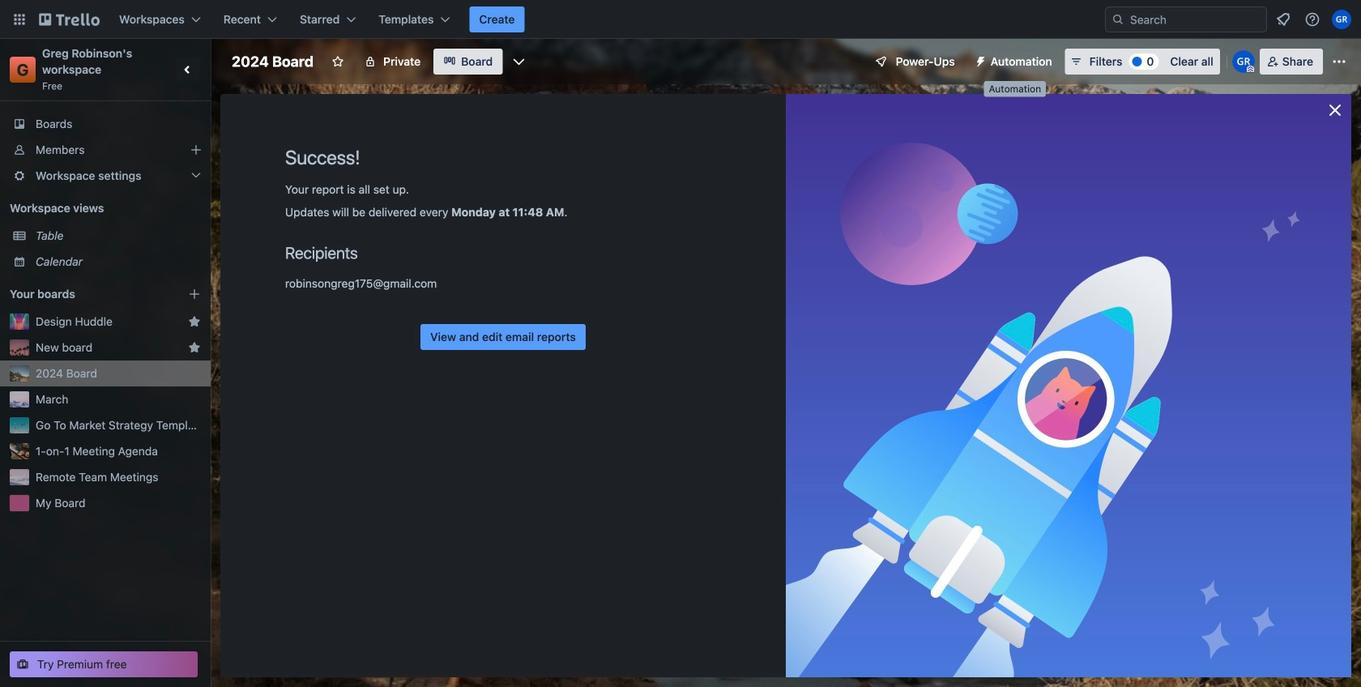 Task type: vqa. For each thing, say whether or not it's contained in the screenshot.
Workspace navigation collapse icon
yes



Task type: describe. For each thing, give the bounding box(es) containing it.
close image
[[1326, 101, 1345, 120]]

1 starred icon image from the top
[[188, 315, 201, 328]]

workspace navigation collapse icon image
[[177, 58, 199, 81]]

open information menu image
[[1305, 11, 1321, 28]]

add board image
[[188, 288, 201, 301]]

greg robinson (gregrobinson96) image
[[1233, 50, 1255, 73]]

Board name text field
[[224, 49, 322, 75]]

your boards with 8 items element
[[10, 284, 164, 304]]

greg robinson (gregrobinson96) image
[[1333, 10, 1352, 29]]

this member is an admin of this board. image
[[1247, 66, 1255, 73]]

2 starred icon image from the top
[[188, 341, 201, 354]]

search image
[[1112, 13, 1125, 26]]



Task type: locate. For each thing, give the bounding box(es) containing it.
star or unstar board image
[[332, 55, 345, 68]]

customize views image
[[511, 53, 527, 70]]

1 vertical spatial starred icon image
[[188, 341, 201, 354]]

0 notifications image
[[1274, 10, 1294, 29]]

back to home image
[[39, 6, 100, 32]]

0 vertical spatial starred icon image
[[188, 315, 201, 328]]

tooltip
[[984, 81, 1047, 97]]

sm image
[[968, 49, 991, 71]]

starred icon image
[[188, 315, 201, 328], [188, 341, 201, 354]]

Search field
[[1125, 8, 1267, 31]]

show menu image
[[1332, 53, 1348, 70]]

primary element
[[0, 0, 1362, 39]]



